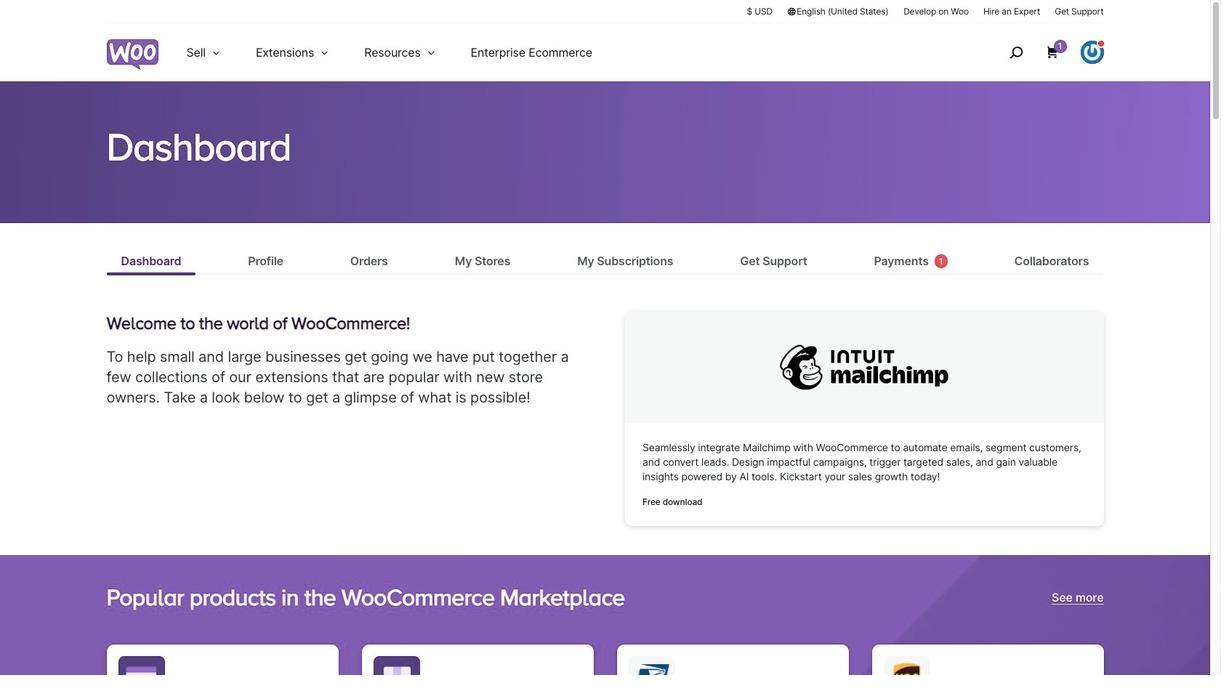Task type: vqa. For each thing, say whether or not it's contained in the screenshot.
Service navigation menu 'element'
yes



Task type: locate. For each thing, give the bounding box(es) containing it.
search image
[[1005, 41, 1028, 64]]



Task type: describe. For each thing, give the bounding box(es) containing it.
open account menu image
[[1081, 41, 1104, 64]]

service navigation menu element
[[979, 29, 1104, 76]]



